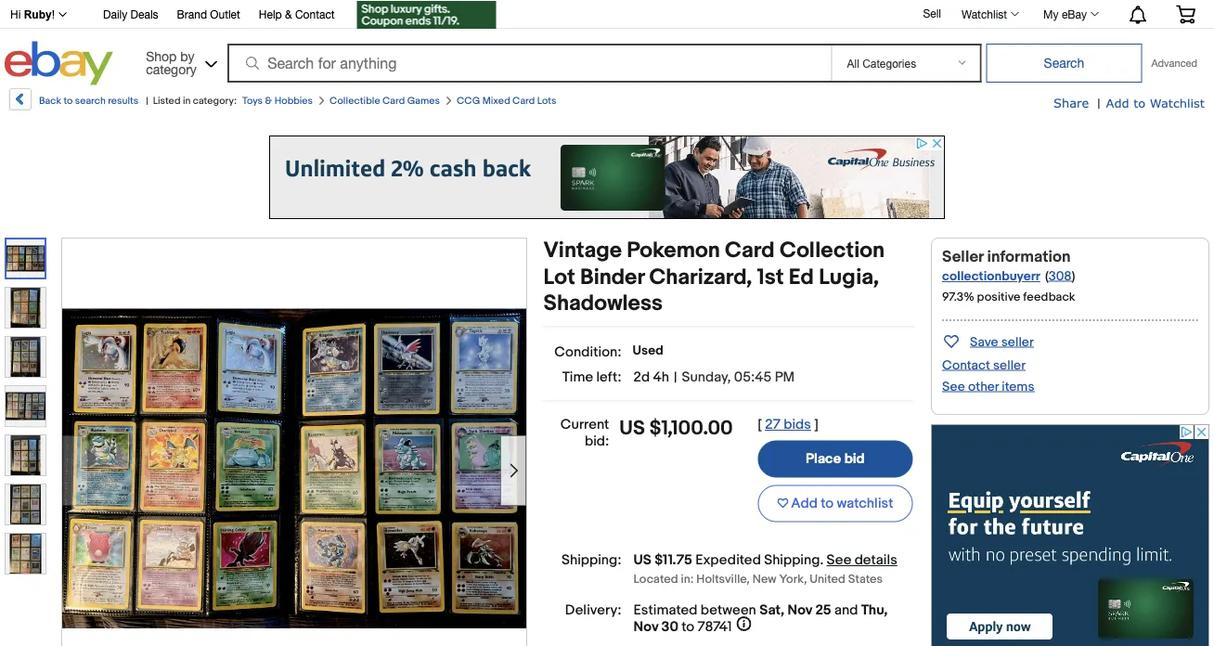 Task type: locate. For each thing, give the bounding box(es) containing it.
0 horizontal spatial nov
[[634, 619, 659, 635]]

seller information collectionbuyerr ( 308 ) 97.3% positive feedback
[[943, 247, 1076, 305]]

0 horizontal spatial |
[[146, 95, 148, 107]]

0 vertical spatial &
[[285, 8, 292, 21]]

lots
[[537, 95, 557, 107]]

& for toys
[[265, 95, 272, 107]]

| inside the share | add to watchlist
[[1098, 96, 1101, 111]]

watchlist link
[[952, 3, 1028, 25]]

see details link
[[827, 552, 898, 569]]

other
[[969, 379, 999, 395]]

feedback
[[1024, 290, 1076, 305]]

]
[[815, 417, 819, 433]]

sunday,
[[682, 369, 731, 386]]

condition:
[[555, 344, 622, 360]]

1 horizontal spatial &
[[285, 8, 292, 21]]

ed
[[789, 264, 814, 291]]

[ 27 bids ]
[[758, 417, 819, 433]]

us right "bid:"
[[620, 417, 645, 441]]

2d 4h | sunday, 05:45 pm
[[634, 369, 795, 386]]

1 vertical spatial add
[[791, 495, 818, 512]]

between
[[701, 602, 757, 619]]

0 vertical spatial watchlist
[[962, 7, 1008, 20]]

collectible card games
[[330, 95, 440, 107]]

None submit
[[987, 44, 1143, 83]]

0 vertical spatial see
[[943, 379, 966, 395]]

1 vertical spatial us
[[634, 552, 652, 569]]

card left games
[[383, 95, 405, 107]]

states
[[849, 572, 883, 586]]

to
[[64, 95, 73, 107], [1134, 95, 1146, 110], [821, 495, 834, 512], [682, 619, 695, 635]]

0 vertical spatial add
[[1107, 95, 1130, 110]]

27
[[766, 417, 781, 433]]

contact up other
[[943, 358, 991, 373]]

contact seller see other items
[[943, 358, 1035, 395]]

vintage pokemon card collection lot binder charizard, 1st ed lugia, shadowless main content
[[544, 238, 915, 646]]

seller right save
[[1002, 334, 1034, 350]]

see left other
[[943, 379, 966, 395]]

watchlist right "sell"
[[962, 7, 1008, 20]]

current bid:
[[561, 417, 610, 450]]

1 vertical spatial see
[[827, 552, 852, 569]]

.
[[820, 552, 824, 569]]

2 horizontal spatial |
[[1098, 96, 1101, 111]]

1 horizontal spatial card
[[513, 95, 535, 107]]

used
[[633, 343, 664, 359]]

$1,100.00
[[650, 417, 733, 441]]

seller
[[1002, 334, 1034, 350], [994, 358, 1026, 373]]

0 vertical spatial contact
[[295, 8, 335, 21]]

seller inside contact seller see other items
[[994, 358, 1026, 373]]

0 vertical spatial seller
[[1002, 334, 1034, 350]]

308 link
[[1049, 268, 1072, 284]]

contact seller link
[[943, 358, 1026, 373]]

contact inside the help & contact link
[[295, 8, 335, 21]]

card
[[383, 95, 405, 107], [513, 95, 535, 107], [725, 238, 775, 264]]

0 vertical spatial us
[[620, 417, 645, 441]]

help & contact
[[259, 8, 335, 21]]

& inside account navigation
[[285, 8, 292, 21]]

2 horizontal spatial card
[[725, 238, 775, 264]]

see
[[943, 379, 966, 395], [827, 552, 852, 569]]

see right the .
[[827, 552, 852, 569]]

1 horizontal spatial see
[[943, 379, 966, 395]]

05:45
[[734, 369, 772, 386]]

to down advanced link in the right of the page
[[1134, 95, 1146, 110]]

shop
[[146, 48, 177, 64]]

1 horizontal spatial add
[[1107, 95, 1130, 110]]

advertisement region for (
[[931, 424, 1210, 646]]

watchlist inside the share | add to watchlist
[[1150, 95, 1205, 110]]

0 horizontal spatial add
[[791, 495, 818, 512]]

add down place
[[791, 495, 818, 512]]

card inside vintage pokemon card collection lot binder charizard, 1st ed lugia, shadowless
[[725, 238, 775, 264]]

contact inside contact seller see other items
[[943, 358, 991, 373]]

ebay
[[1062, 7, 1087, 20]]

time
[[563, 369, 593, 386]]

seller up "items"
[[994, 358, 1026, 373]]

shadowless
[[544, 291, 663, 317]]

watchlist down "advanced"
[[1150, 95, 1205, 110]]

none submit inside shop by category banner
[[987, 44, 1143, 83]]

us $1,100.00
[[620, 417, 733, 441]]

& right help
[[285, 8, 292, 21]]

add right share
[[1107, 95, 1130, 110]]

0 horizontal spatial see
[[827, 552, 852, 569]]

united
[[810, 572, 846, 586]]

to left watchlist
[[821, 495, 834, 512]]

hobbies
[[275, 95, 313, 107]]

picture 4 of 7 image
[[6, 386, 46, 426]]

1 horizontal spatial watchlist
[[1150, 95, 1205, 110]]

category
[[146, 61, 197, 77]]

share | add to watchlist
[[1054, 95, 1205, 111]]

1 vertical spatial advertisement region
[[931, 424, 1210, 646]]

| right 4h
[[674, 369, 677, 386]]

shop by category
[[146, 48, 197, 77]]

thu, nov 30
[[634, 602, 888, 635]]

located
[[634, 572, 679, 586]]

| left listed
[[146, 95, 148, 107]]

contact right help
[[295, 8, 335, 21]]

1 vertical spatial contact
[[943, 358, 991, 373]]

lot
[[544, 264, 575, 291]]

seller inside "button"
[[1002, 334, 1034, 350]]

1 horizontal spatial contact
[[943, 358, 991, 373]]

1 vertical spatial watchlist
[[1150, 95, 1205, 110]]

0 horizontal spatial contact
[[295, 8, 335, 21]]

expedited shipping . see details
[[696, 552, 898, 569]]

|
[[146, 95, 148, 107], [1098, 96, 1101, 111], [674, 369, 677, 386]]

delivery:
[[565, 602, 622, 619]]

charizard,
[[650, 264, 753, 291]]

my ebay link
[[1034, 3, 1108, 25]]

shop by category banner
[[0, 0, 1210, 90]]

estimated
[[634, 602, 698, 619]]

get the coupon image
[[357, 1, 496, 29]]

us for us $11.75
[[634, 552, 652, 569]]

to right "back"
[[64, 95, 73, 107]]

0 horizontal spatial &
[[265, 95, 272, 107]]

advertisement region for listed in category:
[[269, 136, 945, 219]]

4h
[[653, 369, 670, 386]]

| inside vintage pokemon card collection lot binder charizard, 1st ed lugia, shadowless main content
[[674, 369, 677, 386]]

us for us $1,100.00
[[620, 417, 645, 441]]

nov left 30 on the bottom
[[634, 619, 659, 635]]

1 vertical spatial seller
[[994, 358, 1026, 373]]

0 vertical spatial advertisement region
[[269, 136, 945, 219]]

shipping
[[764, 552, 820, 569]]

27 bids link
[[766, 417, 812, 433]]

to inside button
[[821, 495, 834, 512]]

lugia,
[[819, 264, 880, 291]]

bid
[[845, 451, 865, 468]]

seller for contact
[[994, 358, 1026, 373]]

0 horizontal spatial watchlist
[[962, 7, 1008, 20]]

advertisement region
[[269, 136, 945, 219], [931, 424, 1210, 646]]

& right toys
[[265, 95, 272, 107]]

daily
[[103, 8, 127, 21]]

picture 7 of 7 image
[[6, 534, 46, 574]]

card left the ed
[[725, 238, 775, 264]]

us $11.75
[[634, 552, 693, 569]]

1 vertical spatial &
[[265, 95, 272, 107]]

binder
[[580, 264, 645, 291]]

category:
[[193, 95, 237, 107]]

card left lots
[[513, 95, 535, 107]]

help & contact link
[[259, 5, 335, 26]]

located in: holtsville, new york, united states
[[634, 572, 883, 586]]

us up located
[[634, 552, 652, 569]]

back to search results
[[39, 95, 139, 107]]

place bid button
[[758, 441, 913, 478]]

nov left 25
[[788, 602, 813, 619]]

1 horizontal spatial |
[[674, 369, 677, 386]]

brand outlet link
[[177, 5, 240, 26]]

estimated between sat, nov 25 and
[[634, 602, 862, 619]]

toys
[[242, 95, 263, 107]]

shipping:
[[562, 552, 622, 569]]

| right share button on the right top
[[1098, 96, 1101, 111]]

picture 3 of 7 image
[[6, 337, 46, 377]]

add to watchlist button
[[758, 485, 913, 522]]

left:
[[597, 369, 622, 386]]

[
[[758, 417, 762, 433]]

toys & hobbies
[[242, 95, 313, 107]]

collectionbuyerr link
[[943, 269, 1041, 285]]



Task type: vqa. For each thing, say whether or not it's contained in the screenshot.
deals
yes



Task type: describe. For each thing, give the bounding box(es) containing it.
30
[[662, 619, 679, 635]]

1 horizontal spatial nov
[[788, 602, 813, 619]]

thu,
[[862, 602, 888, 619]]

bid:
[[585, 433, 610, 450]]

seller
[[943, 247, 984, 267]]

see other items link
[[943, 379, 1035, 395]]

)
[[1072, 268, 1076, 284]]

daily deals
[[103, 8, 158, 21]]

advanced link
[[1143, 45, 1207, 82]]

positive
[[978, 290, 1021, 305]]

results
[[108, 95, 139, 107]]

by
[[180, 48, 195, 64]]

(
[[1046, 268, 1049, 284]]

outlet
[[210, 8, 240, 21]]

Search for anything text field
[[230, 46, 828, 81]]

shop by category button
[[138, 41, 221, 81]]

ccg mixed card lots
[[457, 95, 557, 107]]

york,
[[780, 572, 807, 586]]

card for vintage pokemon card collection lot binder charizard, 1st ed lugia, shadowless
[[725, 238, 775, 264]]

daily deals link
[[103, 5, 158, 26]]

share
[[1054, 95, 1090, 110]]

see inside contact seller see other items
[[943, 379, 966, 395]]

save seller button
[[943, 331, 1034, 352]]

picture 2 of 7 image
[[6, 288, 46, 328]]

current
[[561, 417, 610, 433]]

seller for save
[[1002, 334, 1034, 350]]

sell
[[924, 7, 942, 20]]

| listed in category:
[[146, 95, 237, 107]]

my ebay
[[1044, 7, 1087, 20]]

bids
[[784, 417, 812, 433]]

picture 1 of 7 image
[[7, 240, 45, 278]]

2d
[[634, 369, 650, 386]]

items
[[1002, 379, 1035, 395]]

back to search results link
[[7, 88, 139, 117]]

to 78741
[[679, 619, 732, 635]]

information
[[988, 247, 1071, 267]]

picture 6 of 7 image
[[6, 485, 46, 525]]

to right 30 on the bottom
[[682, 619, 695, 635]]

add to watchlist
[[791, 495, 894, 512]]

watchlist
[[837, 495, 894, 512]]

account navigation
[[0, 0, 1210, 31]]

vintage pokemon card collection lot binder charizard, 1st ed lugia, shadowless
[[544, 238, 885, 317]]

share button
[[1054, 95, 1090, 111]]

brand
[[177, 8, 207, 21]]

& for help
[[285, 8, 292, 21]]

308
[[1049, 268, 1072, 284]]

collection
[[780, 238, 885, 264]]

sell link
[[915, 7, 950, 20]]

nov inside thu, nov 30
[[634, 619, 659, 635]]

holtsville,
[[697, 572, 750, 586]]

save seller
[[970, 334, 1034, 350]]

deals
[[131, 8, 158, 21]]

1st
[[757, 264, 784, 291]]

vintage pokemon card collection lot binder charizard, 1st ed lugia, shadowless - picture 1 of 7 image
[[62, 309, 527, 629]]

see inside vintage pokemon card collection lot binder charizard, 1st ed lugia, shadowless main content
[[827, 552, 852, 569]]

pm
[[775, 369, 795, 386]]

your shopping cart image
[[1176, 5, 1197, 23]]

collectible card games link
[[330, 95, 440, 107]]

25
[[816, 602, 832, 619]]

hi ruby !
[[10, 8, 55, 21]]

card for ccg mixed card lots
[[513, 95, 535, 107]]

place
[[806, 451, 842, 468]]

pokemon
[[627, 238, 720, 264]]

details
[[855, 552, 898, 569]]

search
[[75, 95, 106, 107]]

listed
[[153, 95, 181, 107]]

picture 5 of 7 image
[[6, 436, 46, 475]]

save
[[970, 334, 999, 350]]

time left:
[[563, 369, 622, 386]]

78741
[[698, 619, 732, 635]]

back
[[39, 95, 61, 107]]

hi
[[10, 8, 21, 21]]

$11.75
[[655, 552, 693, 569]]

new
[[753, 572, 777, 586]]

collectible
[[330, 95, 380, 107]]

add inside button
[[791, 495, 818, 512]]

vintage
[[544, 238, 622, 264]]

add to watchlist link
[[1107, 95, 1205, 111]]

watchlist inside watchlist link
[[962, 7, 1008, 20]]

in:
[[681, 572, 694, 586]]

add inside the share | add to watchlist
[[1107, 95, 1130, 110]]

place bid
[[806, 451, 865, 468]]

to inside the share | add to watchlist
[[1134, 95, 1146, 110]]

0 horizontal spatial card
[[383, 95, 405, 107]]

!
[[52, 8, 55, 21]]



